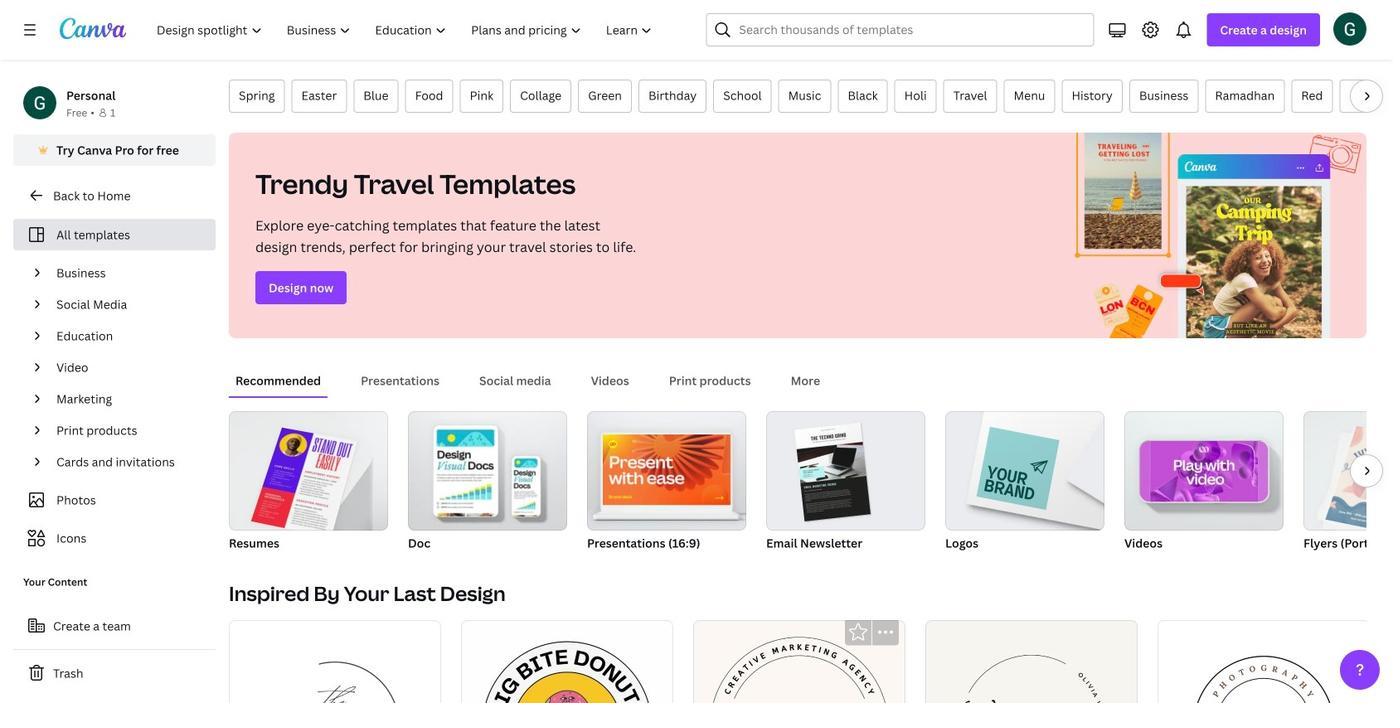 Task type: vqa. For each thing, say whether or not it's contained in the screenshot.
Resume image
yes



Task type: locate. For each thing, give the bounding box(es) containing it.
doc image
[[408, 411, 567, 531], [408, 411, 567, 531]]

email newsletter image
[[766, 411, 925, 531], [795, 423, 871, 522]]

trendy travel templates image
[[1058, 133, 1367, 338]]

resume image
[[229, 411, 388, 531], [251, 428, 358, 538]]

elegant circle signature photography logo image
[[1158, 620, 1370, 703]]

flyer (portrait 8.5 × 11 in) image
[[1304, 411, 1393, 531]]

None search field
[[706, 13, 1094, 46]]

presentation (16:9) image
[[587, 411, 746, 531], [603, 435, 731, 505]]

video image
[[1124, 411, 1284, 531], [1150, 441, 1258, 502]]

logo image
[[945, 411, 1105, 531], [976, 427, 1060, 510]]

black ivory minimalist handwritten wedding photography circle logo image
[[925, 620, 1138, 703]]



Task type: describe. For each thing, give the bounding box(es) containing it.
top level navigation element
[[146, 13, 666, 46]]

greg robinson image
[[1333, 12, 1367, 45]]

bright colorful playful funny donuts food circle logo image
[[461, 620, 673, 703]]

black and white modern marketing agency round stamp business logo image
[[693, 620, 906, 703]]

free simple modern circle design studio logo image
[[229, 620, 441, 703]]

Search search field
[[739, 14, 1083, 46]]



